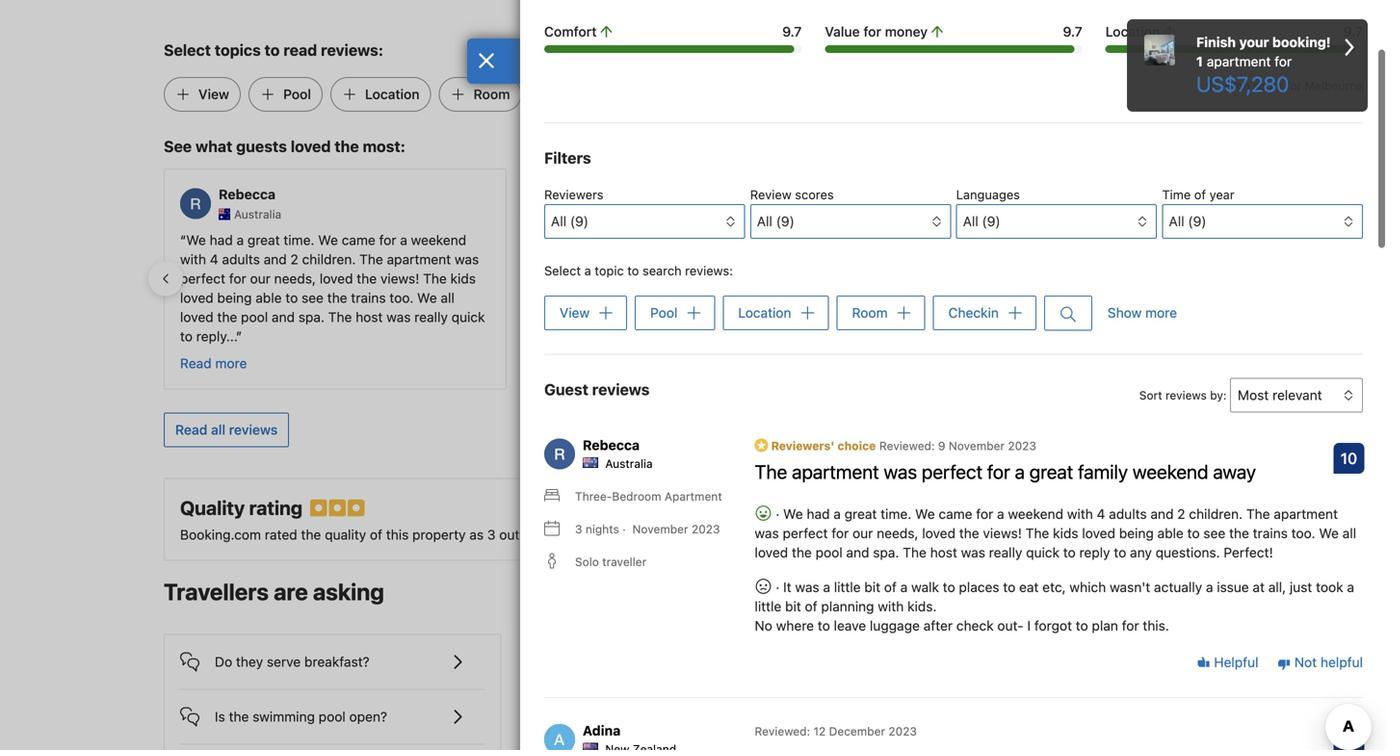 Task type: describe. For each thing, give the bounding box(es) containing it.
weekend inside we had a great time. we came for a weekend with 4 adults and 2 children. the apartment was perfect for our needs, loved the views! the kids loved being able to see the trains too. we all loved the pool and spa. the host was really quick to reply to any questions. perfect!
[[1008, 506, 1064, 522]]

all for reviewers
[[551, 213, 567, 229]]

1 horizontal spatial reviews:
[[685, 264, 733, 278]]

no
[[755, 618, 773, 634]]

there?
[[642, 709, 682, 725]]

search
[[643, 264, 682, 278]]

based
[[551, 527, 590, 543]]

of left the 5
[[523, 527, 536, 543]]

1 horizontal spatial in
[[1121, 251, 1132, 267]]

australia inside the list of reviews region
[[606, 457, 653, 471]]

a up planning
[[823, 579, 831, 595]]

review
[[751, 187, 792, 202]]

being inside we had a great time. we came for a weekend with 4 adults and 2 children. the apartment was perfect for our needs, loved the views! the kids loved being able to see the trains too. we all loved the pool and spa. the host was really quick to reply to any questions. perfect!
[[1120, 525, 1154, 541]]

all (9) button for reviewers
[[544, 204, 745, 239]]

booking!
[[1273, 34, 1331, 50]]

a down most: at the left
[[400, 232, 407, 248]]

kids inside the " we had a great time. we came for a weekend with 4 adults and 2 children. the apartment was perfect for our needs, loved the views! the kids loved being able to see the trains too. we all loved the pool and spa. the host was really quick to reply...
[[451, 271, 476, 286]]

just
[[1290, 579, 1313, 595]]

asking
[[313, 578, 384, 605]]

for down most: at the left
[[379, 232, 397, 248]]

amazing
[[897, 290, 949, 306]]

0 horizontal spatial 2023
[[692, 523, 720, 536]]

by:
[[1211, 389, 1227, 402]]

all (9) for review scores
[[757, 213, 795, 229]]

0 horizontal spatial bit
[[785, 599, 802, 615]]

1 horizontal spatial easy
[[1049, 251, 1078, 267]]

0 vertical spatial room
[[474, 86, 510, 102]]

a down the reviewed: 9 november 2023
[[1015, 460, 1025, 483]]

had inside the " we had a great time. we came for a weekend with 4 adults and 2 children. the apartment was perfect for our needs, loved the views! the kids loved being able to see the trains too. we all loved the pool and spa. the host was really quick to reply...
[[210, 232, 233, 248]]

" for the apartment and view were stunning. fully stocked kitchen made it easy to eat in and the location made it easy to eat out. host was amazing and sent messaged in preparation and was available when assistance was needed.
[[1166, 309, 1172, 325]]

scores
[[795, 187, 834, 202]]

1 vertical spatial in
[[1078, 290, 1089, 306]]

location inside " everything. beautiful apartment. top quality appliances. great location
[[651, 251, 700, 267]]

1 horizontal spatial little
[[834, 579, 861, 595]]

beautiful
[[618, 232, 673, 248]]

0 vertical spatial location
[[1106, 24, 1161, 40]]

forgot
[[1035, 618, 1073, 634]]

" for everything. beautiful apartment. top quality appliances. great location
[[700, 251, 706, 267]]

rebecca for "
[[219, 186, 276, 202]]

our inside we had a great time. we came for a weekend with 4 adults and 2 children. the apartment was perfect for our needs, loved the views! the kids loved being able to see the trains too. we all loved the pool and spa. the host was really quick to reply to any questions. perfect!
[[853, 525, 873, 541]]

2 vertical spatial location
[[738, 305, 792, 321]]

" for we had a great time. we came for a weekend with 4 adults and 2 children. the apartment was perfect for our needs, loved the views! the kids loved being able to see the trains too. we all loved the pool and spa. the host was really quick to reply...
[[236, 328, 242, 344]]

what
[[196, 138, 233, 156]]

read down reply... at left top
[[180, 355, 212, 371]]

reviewers'
[[771, 439, 835, 453]]

select for select a topic to search reviews:
[[544, 264, 581, 278]]

5
[[540, 527, 548, 543]]

australia image
[[219, 208, 230, 220]]

choice
[[838, 439, 876, 453]]

rebecca for adina
[[583, 437, 640, 453]]

booking.com
[[180, 527, 261, 543]]

read more for " we had a great time. we came for a weekend with 4 adults and 2 children. the apartment was perfect for our needs, loved the views! the kids loved being able to see the trains too. we all loved the pool and spa. the host was really quick to reply...
[[180, 355, 247, 371]]

which
[[1070, 579, 1107, 595]]

for up reply... at left top
[[229, 271, 246, 286]]

places
[[959, 579, 1000, 595]]

sent
[[980, 290, 1007, 306]]

needed.
[[1117, 309, 1166, 325]]

2 vertical spatial location
[[802, 527, 851, 543]]

9.7 for comfort
[[783, 24, 802, 40]]

solo traveller
[[575, 555, 647, 569]]

9.7 for value for money
[[1063, 24, 1083, 40]]

reviewers' choice
[[769, 439, 876, 453]]

1 vertical spatial quality
[[325, 527, 366, 543]]

where
[[776, 618, 814, 634]]

open?
[[349, 709, 387, 725]]

is
[[215, 709, 225, 725]]

stocked
[[897, 251, 946, 267]]

see what guests loved the most:
[[164, 138, 406, 156]]

kids.
[[908, 599, 937, 615]]

they
[[236, 654, 263, 670]]

9
[[938, 439, 946, 453]]

show more
[[1108, 305, 1178, 321]]

december
[[829, 725, 886, 738]]

(9) for time of year
[[1189, 213, 1207, 229]]

time of year
[[1163, 187, 1235, 202]]

guests
[[236, 138, 287, 156]]

australia for rebecca
[[234, 207, 282, 221]]

1 vertical spatial little
[[755, 599, 782, 615]]

all inside the " we had a great time. we came for a weekend with 4 adults and 2 children. the apartment was perfect for our needs, loved the views! the kids loved being able to see the trains too. we all loved the pool and spa. the host was really quick to reply...
[[441, 290, 455, 306]]

all (9) for time of year
[[1169, 213, 1207, 229]]

" the apartment and view were stunning. fully stocked kitchen made it easy to eat in and the location made it easy to eat out. host was amazing and sent messaged in preparation and was available when assistance was needed.
[[897, 232, 1191, 325]]

most:
[[363, 138, 406, 156]]

show more button
[[1108, 296, 1178, 331]]

rated
[[265, 527, 297, 543]]

0 horizontal spatial location
[[365, 86, 420, 102]]

a down guests
[[237, 232, 244, 248]]

stunning.
[[1091, 232, 1148, 248]]

all,
[[1269, 579, 1287, 595]]

for down the reviewed: 9 november 2023
[[988, 460, 1011, 483]]

location inside " the apartment and view were stunning. fully stocked kitchen made it easy to eat in and the location made it easy to eat out. host was amazing and sent messaged in preparation and was available when assistance was needed.
[[897, 271, 946, 286]]

luggage
[[870, 618, 920, 634]]

kids inside we had a great time. we came for a weekend with 4 adults and 2 children. the apartment was perfect for our needs, loved the views! the kids loved being able to see the trains too. we all loved the pool and spa. the host was really quick to reply to any questions. perfect!
[[1053, 525, 1079, 541]]

perfect inside the " we had a great time. we came for a weekend with 4 adults and 2 children. the apartment was perfect for our needs, loved the views! the kids loved being able to see the trains too. we all loved the pool and spa. the host was really quick to reply...
[[180, 271, 226, 286]]

out-
[[998, 618, 1024, 634]]

messaged
[[1011, 290, 1074, 306]]

1 vertical spatial easy
[[1000, 271, 1029, 286]]

see for see availability
[[1117, 586, 1142, 602]]

a left walk at bottom right
[[901, 579, 908, 595]]

this is a carousel with rotating slides. it displays featured reviews of the property. use next and previous buttons to navigate. region
[[148, 161, 1239, 397]]

read more button for " the apartment and view were stunning. fully stocked kitchen made it easy to eat in and the location made it easy to eat out. host was amazing and sent messaged in preparation and was available when assistance was needed.
[[897, 335, 964, 354]]

1
[[1197, 53, 1204, 69]]

factors
[[612, 527, 656, 543]]

1 vertical spatial view
[[560, 305, 590, 321]]

guest
[[544, 380, 589, 399]]

i inside it was a little bit of a walk to places to eat etc, which wasn't actually a issue at all, just took a little bit of planning with kids. no where to leave luggage after check out- i forgot to plan for this.
[[1028, 618, 1031, 634]]

more down topic
[[574, 278, 606, 294]]

park
[[611, 709, 639, 725]]

do they serve breakfast? button
[[180, 635, 485, 674]]

of left this
[[370, 527, 383, 543]]

1 vertical spatial pool
[[651, 305, 678, 321]]

2 as from the left
[[693, 527, 707, 543]]

select a topic to search reviews:
[[544, 264, 733, 278]]

12
[[814, 725, 826, 738]]

1 vertical spatial ·
[[623, 523, 626, 536]]

0 vertical spatial reviews:
[[321, 41, 384, 59]]

host inside we had a great time. we came for a weekend with 4 adults and 2 children. the apartment was perfect for our needs, loved the views! the kids loved being able to see the trains too. we all loved the pool and spa. the host was really quick to reply to any questions. perfect!
[[931, 545, 958, 561]]

property
[[413, 527, 466, 543]]

apartment inside we had a great time. we came for a weekend with 4 adults and 2 children. the apartment was perfect for our needs, loved the views! the kids loved being able to see the trains too. we all loved the pool and spa. the host was really quick to reply to any questions. perfect!
[[1274, 506, 1338, 522]]

came inside the " we had a great time. we came for a weekend with 4 adults and 2 children. the apartment was perfect for our needs, loved the views! the kids loved being able to see the trains too. we all loved the pool and spa. the host was really quick to reply...
[[342, 232, 376, 248]]

1 vertical spatial great
[[1030, 460, 1074, 483]]

with inside it was a little bit of a walk to places to eat etc, which wasn't actually a issue at all, just took a little bit of planning with kids. no where to leave luggage after check out- i forgot to plan for this.
[[878, 599, 904, 615]]

was inside it was a little bit of a walk to places to eat etc, which wasn't actually a issue at all, just took a little bit of planning with kids. no where to leave luggage after check out- i forgot to plan for this.
[[795, 579, 820, 595]]

us$7,280
[[1197, 71, 1290, 96]]

really inside we had a great time. we came for a weekend with 4 adults and 2 children. the apartment was perfect for our needs, loved the views! the kids loved being able to see the trains too. we all loved the pool and spa. the host was really quick to reply to any questions. perfect!
[[989, 545, 1023, 561]]

reviewed: for reviewed: 12 december 2023
[[755, 725, 811, 738]]

" we had a great time. we came for a weekend with 4 adults and 2 children. the apartment was perfect for our needs, loved the views! the kids loved being able to see the trains too. we all loved the pool and spa. the host was really quick to reply...
[[180, 232, 485, 344]]

select for select topics to read reviews:
[[164, 41, 211, 59]]

finish
[[1197, 34, 1236, 50]]

took
[[1316, 579, 1344, 595]]

the apartment was perfect for a great family weekend away
[[755, 460, 1257, 483]]

see for see what guests loved the most:
[[164, 138, 192, 156]]

views! inside the " we had a great time. we came for a weekend with 4 adults and 2 children. the apartment was perfect for our needs, loved the views! the kids loved being able to see the trains too. we all loved the pool and spa. the host was really quick to reply...
[[381, 271, 420, 286]]

australia image for emily
[[936, 208, 947, 220]]

3 inside the list of reviews region
[[575, 523, 583, 536]]

i inside button
[[604, 709, 608, 725]]

of up where
[[805, 599, 818, 615]]

for right score
[[1287, 79, 1302, 93]]

the inside button
[[229, 709, 249, 725]]

everything.
[[545, 232, 615, 248]]

needs, inside we had a great time. we came for a weekend with 4 adults and 2 children. the apartment was perfect for our needs, loved the views! the kids loved being able to see the trains too. we all loved the pool and spa. the host was really quick to reply to any questions. perfect!
[[877, 525, 919, 541]]

being inside the " we had a great time. we came for a weekend with 4 adults and 2 children. the apartment was perfect for our needs, loved the views! the kids loved being able to see the trains too. we all loved the pool and spa. the host was really quick to reply...
[[217, 290, 252, 306]]

read all reviews
[[175, 422, 278, 438]]

the inside " the apartment and view were stunning. fully stocked kitchen made it easy to eat in and the location made it easy to eat out. host was amazing and sent messaged in preparation and was available when assistance was needed.
[[1162, 251, 1182, 267]]

booking.com rated the quality of this property as 3 out of 5 based on factors such as facilities, size, location and services provided.
[[180, 527, 996, 543]]

more inside button
[[1146, 305, 1178, 321]]

breakfast?
[[304, 654, 370, 670]]

great inside the " we had a great time. we came for a weekend with 4 adults and 2 children. the apartment was perfect for our needs, loved the views! the kids loved being able to see the trains too. we all loved the pool and spa. the host was really quick to reply...
[[248, 232, 280, 248]]

pool inside we had a great time. we came for a weekend with 4 adults and 2 children. the apartment was perfect for our needs, loved the views! the kids loved being able to see the trains too. we all loved the pool and spa. the host was really quick to reply to any questions. perfect!
[[816, 545, 843, 561]]

trains inside we had a great time. we came for a weekend with 4 adults and 2 children. the apartment was perfect for our needs, loved the views! the kids loved being able to see the trains too. we all loved the pool and spa. the host was really quick to reply to any questions. perfect!
[[1253, 525, 1288, 541]]

apartment inside " the apartment and view were stunning. fully stocked kitchen made it easy to eat in and the location made it easy to eat out. host was amazing and sent messaged in preparation and was available when assistance was needed.
[[931, 232, 995, 248]]

children. inside the " we had a great time. we came for a weekend with 4 adults and 2 children. the apartment was perfect for our needs, loved the views! the kids loved being able to see the trains too. we all loved the pool and spa. the host was really quick to reply...
[[302, 251, 356, 267]]

is the swimming pool open?
[[215, 709, 387, 725]]

0 vertical spatial eat
[[1098, 251, 1117, 267]]

fully
[[1152, 232, 1181, 248]]

1 horizontal spatial made
[[999, 251, 1034, 267]]

filters
[[544, 149, 591, 167]]

for right size, on the bottom right of page
[[832, 525, 849, 541]]

all (9) button for languages
[[957, 204, 1158, 239]]

children. inside we had a great time. we came for a weekend with 4 adults and 2 children. the apartment was perfect for our needs, loved the views! the kids loved being able to see the trains too. we all loved the pool and spa. the host was really quick to reply to any questions. perfect!
[[1189, 506, 1243, 522]]

really inside the " we had a great time. we came for a weekend with 4 adults and 2 children. the apartment was perfect for our needs, loved the views! the kids loved being able to see the trains too. we all loved the pool and spa. the host was really quick to reply...
[[415, 309, 448, 325]]

kitchen
[[950, 251, 996, 267]]

australia for emily
[[951, 207, 999, 221]]

came inside we had a great time. we came for a weekend with 4 adults and 2 children. the apartment was perfect for our needs, loved the views! the kids loved being able to see the trains too. we all loved the pool and spa. the host was really quick to reply to any questions. perfect!
[[939, 506, 973, 522]]

etc,
[[1043, 579, 1066, 595]]

all inside we had a great time. we came for a weekend with 4 adults and 2 children. the apartment was perfect for our needs, loved the views! the kids loved being able to see the trains too. we all loved the pool and spa. the host was really quick to reply to any questions. perfect!
[[1343, 525, 1357, 541]]

4 inside the " we had a great time. we came for a weekend with 4 adults and 2 children. the apartment was perfect for our needs, loved the views! the kids loved being able to see the trains too. we all loved the pool and spa. the host was really quick to reply...
[[210, 251, 218, 267]]

0 vertical spatial view
[[199, 86, 229, 102]]

score
[[1253, 79, 1284, 93]]

leave
[[834, 618, 867, 634]]

this
[[386, 527, 409, 543]]

planning
[[821, 599, 875, 615]]

checkin
[[949, 305, 999, 321]]

views! inside we had a great time. we came for a weekend with 4 adults and 2 children. the apartment was perfect for our needs, loved the views! the kids loved being able to see the trains too. we all loved the pool and spa. the host was really quick to reply to any questions. perfect!
[[983, 525, 1022, 541]]

do they serve breakfast?
[[215, 654, 370, 670]]

quick inside we had a great time. we came for a weekend with 4 adults and 2 children. the apartment was perfect for our needs, loved the views! the kids loved being able to see the trains too. we all loved the pool and spa. the host was really quick to reply to any questions. perfect!
[[1026, 545, 1060, 561]]

1 horizontal spatial it
[[1037, 251, 1045, 267]]

1 horizontal spatial eat
[[1048, 271, 1068, 286]]

michelle
[[577, 186, 633, 202]]

can i park there? button
[[541, 690, 846, 729]]

quality rating
[[180, 497, 303, 519]]

0 vertical spatial bit
[[865, 579, 881, 595]]

" everything. beautiful apartment. top quality appliances. great location
[[539, 232, 817, 267]]

0 horizontal spatial pool
[[283, 86, 311, 102]]

for right value
[[864, 24, 882, 40]]

a left 'issue'
[[1206, 579, 1214, 595]]

2 inside we had a great time. we came for a weekend with 4 adults and 2 children. the apartment was perfect for our needs, loved the views! the kids loved being able to see the trains too. we all loved the pool and spa. the host was really quick to reply to any questions. perfect!
[[1178, 506, 1186, 522]]

· for we had a great time. we came for a weekend with 4 adults and 2 children. the apartment was perfect for our needs, loved the views! the kids loved being able to see the trains too. we all loved the pool and spa. the host was really quick to reply to any questions. perfect!
[[772, 506, 784, 522]]

see inside the " we had a great time. we came for a weekend with 4 adults and 2 children. the apartment was perfect for our needs, loved the views! the kids loved being able to see the trains too. we all loved the pool and spa. the host was really quick to reply...
[[302, 290, 324, 306]]

a right took
[[1348, 579, 1355, 595]]

of inside the filter reviews region
[[1195, 187, 1207, 202]]

money
[[885, 24, 928, 40]]

appliances.
[[539, 251, 609, 267]]

value for money 9.7 meter
[[825, 45, 1083, 53]]

2 inside the " we had a great time. we came for a weekend with 4 adults and 2 children. the apartment was perfect for our needs, loved the views! the kids loved being able to see the trains too. we all loved the pool and spa. the host was really quick to reply...
[[291, 251, 299, 267]]

travellers are asking
[[164, 578, 384, 605]]

great inside we had a great time. we came for a weekend with 4 adults and 2 children. the apartment was perfect for our needs, loved the views! the kids loved being able to see the trains too. we all loved the pool and spa. the host was really quick to reply to any questions. perfect!
[[845, 506, 877, 522]]

1 vertical spatial perfect
[[922, 460, 983, 483]]

are
[[274, 578, 308, 605]]

too. inside the " we had a great time. we came for a weekend with 4 adults and 2 children. the apartment was perfect for our needs, loved the views! the kids loved being able to see the trains too. we all loved the pool and spa. the host was really quick to reply...
[[390, 290, 414, 306]]

able inside the " we had a great time. we came for a weekend with 4 adults and 2 children. the apartment was perfect for our needs, loved the views! the kids loved being able to see the trains too. we all loved the pool and spa. the host was really quick to reply...
[[256, 290, 282, 306]]



Task type: locate. For each thing, give the bounding box(es) containing it.
0 horizontal spatial views!
[[381, 271, 420, 286]]

provided.
[[937, 527, 996, 543]]

0 horizontal spatial see
[[302, 290, 324, 306]]

location left the finish
[[1106, 24, 1161, 40]]

1 horizontal spatial "
[[700, 251, 706, 267]]

1 horizontal spatial pool
[[651, 305, 678, 321]]

1 9.7 from the left
[[783, 24, 802, 40]]

at
[[1253, 579, 1265, 595]]

all (9)
[[551, 213, 589, 229], [757, 213, 795, 229], [963, 213, 1001, 229], [1169, 213, 1207, 229]]

plan
[[1092, 618, 1119, 634]]

for inside it was a little bit of a walk to places to eat etc, which wasn't actually a issue at all, just took a little bit of planning with kids. no where to leave luggage after check out- i forgot to plan for this.
[[1122, 618, 1140, 634]]

" for " we had a great time. we came for a weekend with 4 adults and 2 children. the apartment was perfect for our needs, loved the views! the kids loved being able to see the trains too. we all loved the pool and spa. the host was really quick to reply...
[[180, 232, 186, 248]]

made down kitchen
[[950, 271, 985, 286]]

all for time of year
[[1169, 213, 1185, 229]]

1 vertical spatial pool
[[816, 545, 843, 561]]

2023 right the december
[[889, 725, 917, 738]]

pool inside button
[[319, 709, 346, 725]]

being up reply... at left top
[[217, 290, 252, 306]]

0 vertical spatial quick
[[452, 309, 485, 325]]

(9) down languages
[[982, 213, 1001, 229]]

1 australia image from the left
[[577, 208, 589, 220]]

0 horizontal spatial little
[[755, 599, 782, 615]]

2 horizontal spatial read more
[[897, 336, 964, 352]]

location up most: at the left
[[365, 86, 420, 102]]

0 vertical spatial see
[[302, 290, 324, 306]]

1 all (9) from the left
[[551, 213, 589, 229]]

room left amazing
[[852, 305, 888, 321]]

1 vertical spatial location
[[897, 271, 946, 286]]

trains inside the " we had a great time. we came for a weekend with 4 adults and 2 children. the apartment was perfect for our needs, loved the views! the kids loved being able to see the trains too. we all loved the pool and spa. the host was really quick to reply...
[[351, 290, 386, 306]]

2 australia image from the left
[[936, 208, 947, 220]]

australia image
[[577, 208, 589, 220], [936, 208, 947, 220]]

" inside " everything. beautiful apartment. top quality appliances. great location
[[539, 232, 545, 248]]

australia image down emily
[[936, 208, 947, 220]]

1 vertical spatial see
[[1117, 586, 1142, 602]]

1 horizontal spatial our
[[853, 525, 873, 541]]

great down guests
[[248, 232, 280, 248]]

reply...
[[196, 328, 236, 344]]

perfect up the it
[[783, 525, 828, 541]]

0 vertical spatial rebecca
[[219, 186, 276, 202]]

size,
[[770, 527, 798, 543]]

0 horizontal spatial in
[[1078, 290, 1089, 306]]

more down reply... at left top
[[215, 355, 247, 371]]

read more for " everything. beautiful apartment. top quality appliances. great location
[[539, 278, 606, 294]]

any
[[1130, 545, 1152, 561]]

location down top
[[738, 305, 792, 321]]

being up any
[[1120, 525, 1154, 541]]

australia up 3 nights · november 2023
[[606, 457, 653, 471]]

1 all from the left
[[551, 213, 567, 229]]

see
[[164, 138, 192, 156], [1117, 586, 1142, 602]]

0 horizontal spatial rebecca
[[219, 186, 276, 202]]

2 vertical spatial "
[[236, 328, 242, 344]]

easy up sent
[[1000, 271, 1029, 286]]

reviewers
[[544, 187, 604, 202]]

bit up planning
[[865, 579, 881, 595]]

i
[[1028, 618, 1031, 634], [604, 709, 608, 725]]

0 vertical spatial came
[[342, 232, 376, 248]]

were
[[1057, 232, 1087, 248]]

eat inside it was a little bit of a walk to places to eat etc, which wasn't actually a issue at all, just took a little bit of planning with kids. no where to leave luggage after check out- i forgot to plan for this.
[[1020, 579, 1039, 595]]

reviews for sort
[[1166, 389, 1207, 402]]

0 horizontal spatial reviews
[[229, 422, 278, 438]]

all for review scores
[[757, 213, 773, 229]]

reviewed: 12 december 2023
[[755, 725, 917, 738]]

1 horizontal spatial came
[[939, 506, 973, 522]]

1 horizontal spatial 4
[[1097, 506, 1106, 522]]

1 as from the left
[[470, 527, 484, 543]]

1 horizontal spatial kids
[[1053, 525, 1079, 541]]

3 (9) from the left
[[982, 213, 1001, 229]]

apartment inside the " we had a great time. we came for a weekend with 4 adults and 2 children. the apartment was perfect for our needs, loved the views! the kids loved being able to see the trains too. we all loved the pool and spa. the host was really quick to reply...
[[387, 251, 451, 267]]

" for " the apartment and view were stunning. fully stocked kitchen made it easy to eat in and the location made it easy to eat out. host was amazing and sent messaged in preparation and was available when assistance was needed.
[[897, 232, 903, 248]]

1 horizontal spatial perfect
[[783, 525, 828, 541]]

apartment inside finish your booking! 1 apartment for us$7,280
[[1207, 53, 1271, 69]]

had down australia icon
[[210, 232, 233, 248]]

1 all (9) button from the left
[[544, 204, 745, 239]]

1 horizontal spatial view
[[560, 305, 590, 321]]

0 horizontal spatial needs,
[[274, 271, 316, 286]]

rebecca inside the list of reviews region
[[583, 437, 640, 453]]

0 horizontal spatial trains
[[351, 290, 386, 306]]

1 vertical spatial read more
[[897, 336, 964, 352]]

great down choice on the bottom of the page
[[845, 506, 877, 522]]

0 horizontal spatial weekend
[[411, 232, 467, 248]]

2 horizontal spatial read more button
[[897, 335, 964, 354]]

really
[[415, 309, 448, 325], [989, 545, 1023, 561]]

(9) down 'review scores'
[[776, 213, 795, 229]]

4 inside we had a great time. we came for a weekend with 4 adults and 2 children. the apartment was perfect for our needs, loved the views! the kids loved being able to see the trains too. we all loved the pool and spa. the host was really quick to reply to any questions. perfect!
[[1097, 506, 1106, 522]]

1 (9) from the left
[[570, 213, 589, 229]]

australia image down the reviewers
[[577, 208, 589, 220]]

all (9) for languages
[[963, 213, 1001, 229]]

" for " everything. beautiful apartment. top quality appliances. great location
[[539, 232, 545, 248]]

all for languages
[[963, 213, 979, 229]]

reviews for guest
[[592, 380, 650, 399]]

our
[[250, 271, 271, 286], [853, 525, 873, 541]]

languages
[[957, 187, 1020, 202]]

list of reviews region
[[533, 413, 1375, 751]]

1 horizontal spatial rebecca
[[583, 437, 640, 453]]

see inside we had a great time. we came for a weekend with 4 adults and 2 children. the apartment was perfect for our needs, loved the views! the kids loved being able to see the trains too. we all loved the pool and spa. the host was really quick to reply to any questions. perfect!
[[1204, 525, 1226, 541]]

2 " from the left
[[539, 232, 545, 248]]

reviews: right read
[[321, 41, 384, 59]]

0 horizontal spatial read more button
[[180, 354, 247, 373]]

pool inside the " we had a great time. we came for a weekend with 4 adults and 2 children. the apartment was perfect for our needs, loved the views! the kids loved being able to see the trains too. we all loved the pool and spa. the host was really quick to reply...
[[241, 309, 268, 325]]

2023 right such
[[692, 523, 720, 536]]

all (9) button up the out.
[[957, 204, 1158, 239]]

0 horizontal spatial all
[[211, 422, 226, 438]]

1 vertical spatial bit
[[785, 599, 802, 615]]

more
[[574, 278, 606, 294], [1146, 305, 1178, 321], [932, 336, 964, 352], [215, 355, 247, 371]]

australia for michelle
[[593, 207, 640, 221]]

do
[[215, 654, 232, 670]]

(9) for reviewers
[[570, 213, 589, 229]]

0 vertical spatial spa.
[[299, 309, 325, 325]]

able inside we had a great time. we came for a weekend with 4 adults and 2 children. the apartment was perfect for our needs, loved the views! the kids loved being able to see the trains too. we all loved the pool and spa. the host was really quick to reply to any questions. perfect!
[[1158, 525, 1184, 541]]

more down available on the right top of the page
[[932, 336, 964, 352]]

read down amazing
[[897, 336, 929, 352]]

read more button for " everything. beautiful apartment. top quality appliances. great location
[[539, 277, 606, 296]]

all (9) up top
[[757, 213, 795, 229]]

(9) up everything.
[[570, 213, 589, 229]]

3 all from the left
[[963, 213, 979, 229]]

0 vertical spatial i
[[1028, 618, 1031, 634]]

0 vertical spatial made
[[999, 251, 1034, 267]]

2 scored 10 element from the top
[[1334, 729, 1365, 751]]

walk
[[912, 579, 940, 595]]

show
[[1108, 305, 1142, 321]]

read up quality
[[175, 422, 208, 438]]

all up top
[[757, 213, 773, 229]]

this.
[[1143, 618, 1170, 634]]

australia down languages
[[951, 207, 999, 221]]

with inside we had a great time. we came for a weekend with 4 adults and 2 children. the apartment was perfect for our needs, loved the views! the kids loved being able to see the trains too. we all loved the pool and spa. the host was really quick to reply to any questions. perfect!
[[1068, 506, 1094, 522]]

your
[[1240, 34, 1270, 50]]

needs, inside the " we had a great time. we came for a weekend with 4 adults and 2 children. the apartment was perfect for our needs, loved the views! the kids loved being able to see the trains too. we all loved the pool and spa. the host was really quick to reply...
[[274, 271, 316, 286]]

reviewed:
[[880, 439, 935, 453], [755, 725, 811, 738]]

0 vertical spatial 2
[[291, 251, 299, 267]]

time. inside the " we had a great time. we came for a weekend with 4 adults and 2 children. the apartment was perfect for our needs, loved the views! the kids loved being able to see the trains too. we all loved the pool and spa. the host was really quick to reply...
[[284, 232, 315, 248]]

topics
[[215, 41, 261, 59]]

november up traveller
[[633, 523, 689, 536]]

" inside the " we had a great time. we came for a weekend with 4 adults and 2 children. the apartment was perfect for our needs, loved the views! the kids loved being able to see the trains too. we all loved the pool and spa. the host was really quick to reply...
[[180, 232, 186, 248]]

had
[[210, 232, 233, 248], [807, 506, 830, 522]]

of
[[1195, 187, 1207, 202], [370, 527, 383, 543], [523, 527, 536, 543], [885, 579, 897, 595], [805, 599, 818, 615]]

for right plan
[[1122, 618, 1140, 634]]

see
[[302, 290, 324, 306], [1204, 525, 1226, 541]]

scored 10 element containing 10
[[1334, 443, 1365, 474]]

read
[[539, 278, 570, 294], [897, 336, 929, 352], [180, 355, 212, 371], [175, 422, 208, 438]]

location
[[651, 251, 700, 267], [897, 271, 946, 286], [802, 527, 851, 543]]

serve
[[267, 654, 301, 670]]

australia right australia icon
[[234, 207, 282, 221]]

close image
[[478, 53, 495, 68]]

as
[[470, 527, 484, 543], [693, 527, 707, 543]]

had inside we had a great time. we came for a weekend with 4 adults and 2 children. the apartment was perfect for our needs, loved the views! the kids loved being able to see the trains too. we all loved the pool and spa. the host was really quick to reply to any questions. perfect!
[[807, 506, 830, 522]]

location right size, on the bottom right of page
[[802, 527, 851, 543]]

0 horizontal spatial reviews:
[[321, 41, 384, 59]]

read more down appliances.
[[539, 278, 606, 294]]

2 vertical spatial great
[[845, 506, 877, 522]]

kids
[[451, 271, 476, 286], [1053, 525, 1079, 541]]

2 horizontal spatial eat
[[1098, 251, 1117, 267]]

· up size, on the bottom right of page
[[772, 506, 784, 522]]

2 vertical spatial eat
[[1020, 579, 1039, 595]]

9.7 for location
[[1344, 24, 1364, 40]]

as left out
[[470, 527, 484, 543]]

read more down reply... at left top
[[180, 355, 247, 371]]

weekend inside the " we had a great time. we came for a weekend with 4 adults and 2 children. the apartment was perfect for our needs, loved the views! the kids loved being able to see the trains too. we all loved the pool and spa. the host was really quick to reply...
[[411, 232, 467, 248]]

view down appliances.
[[560, 305, 590, 321]]

comfort
[[544, 24, 597, 40]]

1 " from the left
[[180, 232, 186, 248]]

quality right top
[[775, 232, 817, 248]]

all up everything.
[[551, 213, 567, 229]]

made
[[999, 251, 1034, 267], [950, 271, 985, 286]]

2 vertical spatial with
[[878, 599, 904, 615]]

4 all (9) button from the left
[[1163, 204, 1364, 239]]

bit up where
[[785, 599, 802, 615]]

host inside the " we had a great time. we came for a weekend with 4 adults and 2 children. the apartment was perfect for our needs, loved the views! the kids loved being able to see the trains too. we all loved the pool and spa. the host was really quick to reply...
[[356, 309, 383, 325]]

for up provided.
[[977, 506, 994, 522]]

reviewed: 9 november 2023
[[880, 439, 1037, 453]]

1 vertical spatial eat
[[1048, 271, 1068, 286]]

check
[[957, 618, 994, 634]]

1 scored 10 element from the top
[[1334, 443, 1365, 474]]

" up read all reviews at bottom
[[236, 328, 242, 344]]

read more button down reply... at left top
[[180, 354, 247, 373]]

2023 for reviewed: 12 december 2023
[[889, 725, 917, 738]]

for inside finish your booking! 1 apartment for us$7,280
[[1275, 53, 1292, 69]]

0 vertical spatial really
[[415, 309, 448, 325]]

scored 10 element
[[1334, 443, 1365, 474], [1334, 729, 1365, 751]]

can i park there?
[[576, 709, 682, 725]]

1 horizontal spatial too.
[[1292, 525, 1316, 541]]

reviewed: left 9
[[880, 439, 935, 453]]

(9) for languages
[[982, 213, 1001, 229]]

adults inside we had a great time. we came for a weekend with 4 adults and 2 children. the apartment was perfect for our needs, loved the views! the kids loved being able to see the trains too. we all loved the pool and spa. the host was really quick to reply to any questions. perfect!
[[1109, 506, 1147, 522]]

2 horizontal spatial perfect
[[922, 460, 983, 483]]

see inside button
[[1117, 586, 1142, 602]]

all (9) down languages
[[963, 213, 1001, 229]]

0 vertical spatial our
[[250, 271, 271, 286]]

1 vertical spatial children.
[[1189, 506, 1243, 522]]

quick inside the " we had a great time. we came for a weekend with 4 adults and 2 children. the apartment was perfect for our needs, loved the views! the kids loved being able to see the trains too. we all loved the pool and spa. the host was really quick to reply...
[[452, 309, 485, 325]]

1 vertical spatial 4
[[1097, 506, 1106, 522]]

2 all (9) button from the left
[[751, 204, 951, 239]]

quality left this
[[325, 527, 366, 543]]

1 horizontal spatial november
[[949, 439, 1005, 453]]

easy
[[1049, 251, 1078, 267], [1000, 271, 1029, 286]]

out
[[499, 527, 520, 543]]

after
[[924, 618, 953, 634]]

1 vertical spatial weekend
[[1133, 460, 1209, 483]]

adults up any
[[1109, 506, 1147, 522]]

3 left out
[[487, 527, 496, 543]]

a left topic
[[585, 264, 591, 278]]

2 all from the left
[[757, 213, 773, 229]]

select left topics
[[164, 41, 211, 59]]

read more down available on the right top of the page
[[897, 336, 964, 352]]

all (9) for reviewers
[[551, 213, 589, 229]]

a down the apartment was perfect for a great family weekend away
[[997, 506, 1005, 522]]

traveller
[[603, 555, 647, 569]]

see up plan
[[1117, 586, 1142, 602]]

quality inside " everything. beautiful apartment. top quality appliances. great location
[[775, 232, 817, 248]]

of left walk at bottom right
[[885, 579, 897, 595]]

australia down michelle
[[593, 207, 640, 221]]

year
[[1210, 187, 1235, 202]]

1 horizontal spatial reviewed:
[[880, 439, 935, 453]]

1 horizontal spatial had
[[807, 506, 830, 522]]

1 vertical spatial 2
[[1178, 506, 1186, 522]]

great left family
[[1030, 460, 1074, 483]]

adina
[[583, 723, 621, 739]]

1 vertical spatial too.
[[1292, 525, 1316, 541]]

time.
[[284, 232, 315, 248], [881, 506, 912, 522]]

high score for melbourne
[[1225, 79, 1364, 93]]

1 horizontal spatial adults
[[1109, 506, 1147, 522]]

(9) for review scores
[[776, 213, 795, 229]]

able
[[256, 290, 282, 306], [1158, 525, 1184, 541]]

3 all (9) button from the left
[[957, 204, 1158, 239]]

read more button for " we had a great time. we came for a weekend with 4 adults and 2 children. the apartment was perfect for our needs, loved the views! the kids loved being able to see the trains too. we all loved the pool and spa. the host was really quick to reply...
[[180, 354, 247, 373]]

"
[[180, 232, 186, 248], [539, 232, 545, 248], [897, 232, 903, 248]]

· up no
[[772, 579, 784, 595]]

not helpful button
[[1278, 654, 1364, 673]]

apartment.
[[677, 232, 745, 248]]

2 all (9) from the left
[[757, 213, 795, 229]]

2
[[291, 251, 299, 267], [1178, 506, 1186, 522]]

not
[[1295, 655, 1317, 671]]

our inside the " we had a great time. we came for a weekend with 4 adults and 2 children. the apartment was perfect for our needs, loved the views! the kids loved being able to see the trains too. we all loved the pool and spa. the host was really quick to reply...
[[250, 271, 271, 286]]

0 horizontal spatial quality
[[325, 527, 366, 543]]

was
[[455, 251, 479, 267], [1132, 271, 1157, 286], [387, 309, 411, 325], [897, 309, 921, 325], [1089, 309, 1114, 325], [884, 460, 917, 483], [755, 525, 779, 541], [961, 545, 986, 561], [795, 579, 820, 595]]

1 vertical spatial it
[[988, 271, 996, 286]]

pool down search at top
[[651, 305, 678, 321]]

0 vertical spatial pool
[[283, 86, 311, 102]]

the
[[903, 232, 927, 248], [360, 251, 383, 267], [423, 271, 447, 286], [328, 309, 352, 325], [755, 460, 788, 483], [1247, 506, 1271, 522], [1026, 525, 1050, 541], [903, 545, 927, 561]]

(9) down time of year
[[1189, 213, 1207, 229]]

0 vertical spatial had
[[210, 232, 233, 248]]

2 (9) from the left
[[776, 213, 795, 229]]

came
[[342, 232, 376, 248], [939, 506, 973, 522]]

1 vertical spatial came
[[939, 506, 973, 522]]

" inside " the apartment and view were stunning. fully stocked kitchen made it easy to eat in and the location made it easy to eat out. host was amazing and sent messaged in preparation and was available when assistance was needed.
[[897, 232, 903, 248]]

eat
[[1098, 251, 1117, 267], [1048, 271, 1068, 286], [1020, 579, 1039, 595]]

0 horizontal spatial it
[[988, 271, 996, 286]]

easy down were on the top right
[[1049, 251, 1078, 267]]

helpful button
[[1197, 654, 1259, 673]]

november right 9
[[949, 439, 1005, 453]]

see availability
[[1117, 586, 1212, 602]]

0 horizontal spatial view
[[199, 86, 229, 102]]

made down view
[[999, 251, 1034, 267]]

all (9) button for review scores
[[751, 204, 951, 239]]

1 vertical spatial our
[[853, 525, 873, 541]]

rebecca inside "this is a carousel with rotating slides. it displays featured reviews of the property. use next and previous buttons to navigate." 'region'
[[219, 186, 276, 202]]

2 9.7 from the left
[[1063, 24, 1083, 40]]

4 all (9) from the left
[[1169, 213, 1207, 229]]

1 vertical spatial november
[[633, 523, 689, 536]]

nights
[[586, 523, 619, 536]]

0 vertical spatial adults
[[222, 251, 260, 267]]

time
[[1163, 187, 1191, 202]]

0 vertical spatial select
[[164, 41, 211, 59]]

0 horizontal spatial location
[[651, 251, 700, 267]]

too. inside we had a great time. we came for a weekend with 4 adults and 2 children. the apartment was perfect for our needs, loved the views! the kids loved being able to see the trains too. we all loved the pool and spa. the host was really quick to reply to any questions. perfect!
[[1292, 525, 1316, 541]]

perfect down the reviewed: 9 november 2023
[[922, 460, 983, 483]]

0 horizontal spatial 2
[[291, 251, 299, 267]]

0 horizontal spatial i
[[604, 709, 608, 725]]

in down the out.
[[1078, 290, 1089, 306]]

all (9) up everything.
[[551, 213, 589, 229]]

reviews inside button
[[229, 422, 278, 438]]

0 vertical spatial 2023
[[1008, 439, 1037, 453]]

1 horizontal spatial 2
[[1178, 506, 1186, 522]]

2 vertical spatial perfect
[[783, 525, 828, 541]]

read down appliances.
[[539, 278, 570, 294]]

0 vertical spatial reviewed:
[[880, 439, 935, 453]]

read inside read all reviews button
[[175, 422, 208, 438]]

the inside " the apartment and view were stunning. fully stocked kitchen made it easy to eat in and the location made it easy to eat out. host was amazing and sent messaged in preparation and was available when assistance was needed.
[[903, 232, 927, 248]]

all inside button
[[211, 422, 226, 438]]

availability
[[1145, 586, 1212, 602]]

0 horizontal spatial adults
[[222, 251, 260, 267]]

0 vertical spatial see
[[164, 138, 192, 156]]

0 horizontal spatial really
[[415, 309, 448, 325]]

reviewed: for reviewed: 9 november 2023
[[880, 439, 935, 453]]

location down stocked
[[897, 271, 946, 286]]

0 vertical spatial too.
[[390, 290, 414, 306]]

eat left etc,
[[1020, 579, 1039, 595]]

all (9) button
[[544, 204, 745, 239], [751, 204, 951, 239], [957, 204, 1158, 239], [1163, 204, 1364, 239]]

select down everything.
[[544, 264, 581, 278]]

filter reviews region
[[544, 146, 1364, 239]]

time. up services
[[881, 506, 912, 522]]

a down the reviewers' choice
[[834, 506, 841, 522]]

rightchevron image
[[1345, 33, 1355, 62]]

sort
[[1140, 389, 1163, 402]]

1 horizontal spatial room
[[852, 305, 888, 321]]

comfort 9.7 meter
[[544, 45, 802, 53]]

location down beautiful
[[651, 251, 700, 267]]

1 horizontal spatial needs,
[[877, 525, 919, 541]]

1 horizontal spatial great
[[845, 506, 877, 522]]

2023 for reviewed: 9 november 2023
[[1008, 439, 1037, 453]]

3 left on at the bottom left of the page
[[575, 523, 583, 536]]

1 horizontal spatial being
[[1120, 525, 1154, 541]]

· for it was a little bit of a walk to places to eat etc, which wasn't actually a issue at all, just took a little bit of planning with kids. no where to leave luggage after check out- i forgot to plan for this.
[[772, 579, 784, 595]]

we
[[186, 232, 206, 248], [318, 232, 338, 248], [417, 290, 437, 306], [784, 506, 803, 522], [916, 506, 935, 522], [1320, 525, 1339, 541]]

all down languages
[[963, 213, 979, 229]]

trains
[[351, 290, 386, 306], [1253, 525, 1288, 541]]

adults inside the " we had a great time. we came for a weekend with 4 adults and 2 children. the apartment was perfect for our needs, loved the views! the kids loved being able to see the trains too. we all loved the pool and spa. the host was really quick to reply...
[[222, 251, 260, 267]]

actually
[[1154, 579, 1203, 595]]

4 up reply
[[1097, 506, 1106, 522]]

3 " from the left
[[897, 232, 903, 248]]

0 horizontal spatial easy
[[1000, 271, 1029, 286]]

2 vertical spatial pool
[[319, 709, 346, 725]]

3 9.7 from the left
[[1344, 24, 1364, 40]]

3
[[575, 523, 583, 536], [487, 527, 496, 543]]

see left what
[[164, 138, 192, 156]]

all (9) button for time of year
[[1163, 204, 1364, 239]]

0 horizontal spatial 3
[[487, 527, 496, 543]]

of left year
[[1195, 187, 1207, 202]]

1 vertical spatial made
[[950, 271, 985, 286]]

with inside the " we had a great time. we came for a weekend with 4 adults and 2 children. the apartment was perfect for our needs, loved the views! the kids loved being able to see the trains too. we all loved the pool and spa. the host was really quick to reply...
[[180, 251, 206, 267]]

3 all (9) from the left
[[963, 213, 1001, 229]]

1 horizontal spatial time.
[[881, 506, 912, 522]]

1 horizontal spatial trains
[[1253, 525, 1288, 541]]

9.7
[[783, 24, 802, 40], [1063, 24, 1083, 40], [1344, 24, 1364, 40]]

assistance
[[1020, 309, 1086, 325]]

4 (9) from the left
[[1189, 213, 1207, 229]]

read more button down available on the right top of the page
[[897, 335, 964, 354]]

read more button down appliances.
[[539, 277, 606, 296]]

1 vertical spatial being
[[1120, 525, 1154, 541]]

1 vertical spatial all
[[211, 422, 226, 438]]

perfect inside we had a great time. we came for a weekend with 4 adults and 2 children. the apartment was perfect for our needs, loved the views! the kids loved being able to see the trains too. we all loved the pool and spa. the host was really quick to reply to any questions. perfect!
[[783, 525, 828, 541]]

spa. inside we had a great time. we came for a weekend with 4 adults and 2 children. the apartment was perfect for our needs, loved the views! the kids loved being able to see the trains too. we all loved the pool and spa. the host was really quick to reply to any questions. perfect!
[[873, 545, 900, 561]]

location 9.7 meter
[[1106, 45, 1364, 53]]

view
[[199, 86, 229, 102], [560, 305, 590, 321]]

1 vertical spatial select
[[544, 264, 581, 278]]

can
[[576, 709, 600, 725]]

time. down see what guests loved the most:
[[284, 232, 315, 248]]

4 all from the left
[[1169, 213, 1185, 229]]

time. inside we had a great time. we came for a weekend with 4 adults and 2 children. the apartment was perfect for our needs, loved the views! the kids loved being able to see the trains too. we all loved the pool and spa. the host was really quick to reply to any questions. perfect!
[[881, 506, 912, 522]]

out.
[[1072, 271, 1096, 286]]

1 vertical spatial scored 10 element
[[1334, 729, 1365, 751]]

i right out- at the bottom right of the page
[[1028, 618, 1031, 634]]

reviews up quality rating
[[229, 422, 278, 438]]

all (9) up fully
[[1169, 213, 1207, 229]]

1 horizontal spatial really
[[989, 545, 1023, 561]]

australia image for michelle
[[577, 208, 589, 220]]

finish your booking! 1 apartment for us$7,280
[[1197, 34, 1331, 96]]

0 vertical spatial all
[[441, 290, 455, 306]]

services
[[882, 527, 933, 543]]

read more
[[539, 278, 606, 294], [897, 336, 964, 352], [180, 355, 247, 371]]

spa. inside the " we had a great time. we came for a weekend with 4 adults and 2 children. the apartment was perfect for our needs, loved the views! the kids loved being able to see the trains too. we all loved the pool and spa. the host was really quick to reply...
[[299, 309, 325, 325]]

1 horizontal spatial read more button
[[539, 277, 606, 296]]

room down close image
[[474, 86, 510, 102]]

pool
[[283, 86, 311, 102], [651, 305, 678, 321]]

guest reviews
[[544, 380, 650, 399]]

swimming
[[253, 709, 315, 725]]

with up reply
[[1068, 506, 1094, 522]]

reply
[[1080, 545, 1111, 561]]

melbourne
[[1305, 79, 1364, 93]]

all up fully
[[1169, 213, 1185, 229]]

in down stunning.
[[1121, 251, 1132, 267]]



Task type: vqa. For each thing, say whether or not it's contained in the screenshot.
fourth the (9) from the right
yes



